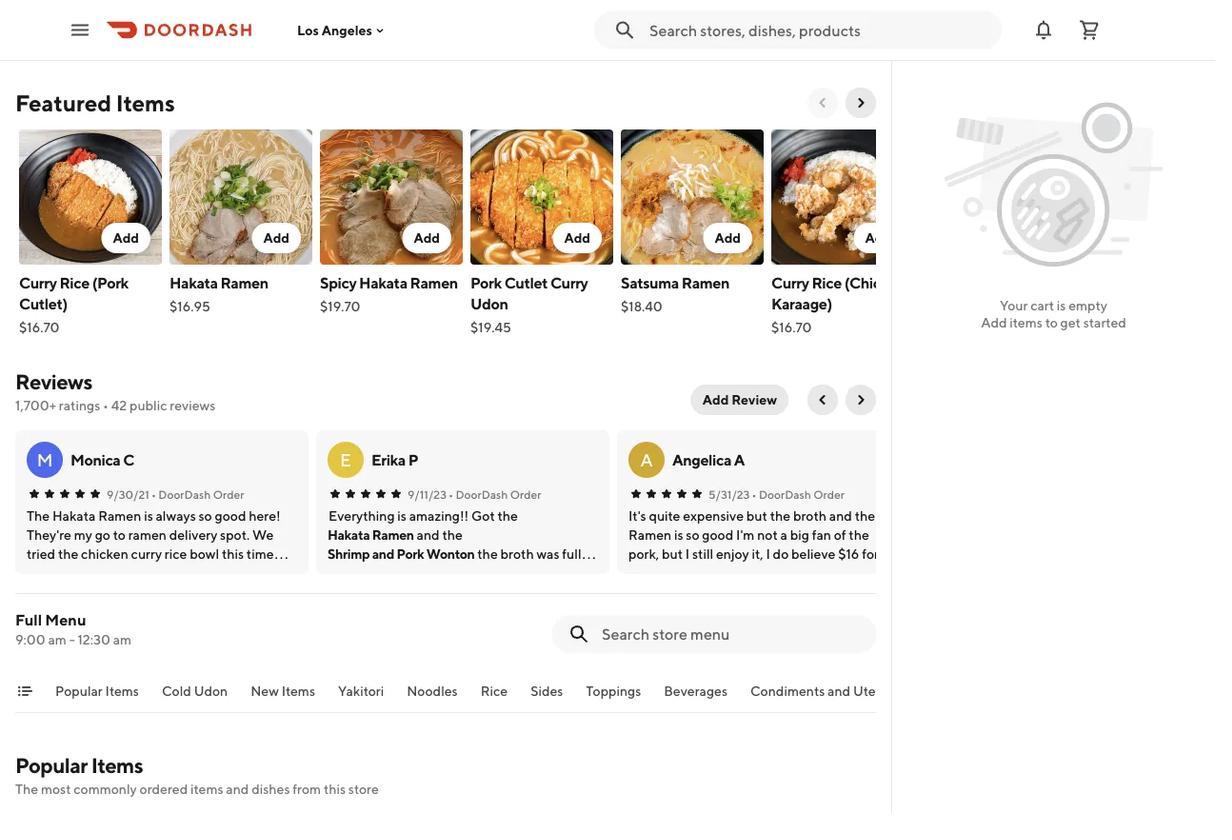Task type: vqa. For each thing, say whether or not it's contained in the screenshot.
popular in Popular Items The most commonly ordered items and dishes from this store
yes



Task type: describe. For each thing, give the bounding box(es) containing it.
0 items, open order cart image
[[1078, 19, 1101, 41]]

review
[[732, 392, 777, 408]]

order for e
[[510, 488, 542, 501]]

from
[[293, 782, 321, 797]]

12:30
[[78, 632, 110, 648]]

and inside popular items the most commonly ordered items and dishes from this store
[[226, 782, 249, 797]]

notification bell image
[[1033, 19, 1055, 41]]

9/11/23
[[408, 488, 447, 501]]

popular items
[[55, 683, 139, 699]]

hakata for hakata ramen $16.95
[[170, 274, 218, 292]]

rice for karaage)
[[812, 274, 842, 292]]

curry inside the pork cutlet curry udon $19.45
[[551, 274, 588, 292]]

• for e
[[449, 488, 453, 501]]

angelica
[[673, 451, 732, 469]]

reviews 1,700+ ratings • 42 public reviews
[[15, 370, 216, 413]]

toppings
[[586, 683, 641, 699]]

udon inside 'button'
[[194, 683, 228, 699]]

new items button
[[251, 682, 315, 713]]

hakata ramen shrimp and pork wonton
[[328, 527, 475, 562]]

sides button
[[531, 682, 563, 713]]

add review
[[703, 392, 777, 408]]

yakitori button
[[338, 682, 384, 713]]

los
[[297, 22, 319, 38]]

cutlet
[[505, 274, 548, 292]]

c
[[123, 451, 134, 469]]

1,700+
[[15, 398, 56, 413]]

karaage)
[[772, 295, 832, 313]]

add inside button
[[703, 392, 729, 408]]

noodles button
[[407, 682, 458, 713]]

rice for cutlet)
[[59, 274, 89, 292]]

1 am from the left
[[48, 632, 67, 648]]

angeles
[[322, 22, 372, 38]]

1 horizontal spatial a
[[734, 451, 745, 469]]

angelica a
[[673, 451, 745, 469]]

hakata ramen $16.95
[[170, 274, 268, 314]]

shrimp and pork wonton button
[[328, 545, 475, 564]]

0 horizontal spatial a
[[641, 450, 653, 470]]

9/30/21
[[107, 488, 149, 501]]

is
[[1057, 298, 1066, 313]]

pork cutlet curry udon $19.45
[[471, 274, 588, 335]]

items for popular items the most commonly ordered items and dishes from this store
[[91, 753, 143, 778]]

add for satsuma ramen
[[715, 230, 741, 246]]

satsuma ramen image
[[621, 130, 764, 265]]

and inside button
[[828, 683, 851, 699]]

started
[[1084, 315, 1127, 331]]

hakata ramen image
[[170, 130, 312, 265]]

m
[[37, 450, 53, 470]]

p
[[408, 451, 418, 469]]

your
[[1000, 298, 1028, 313]]

popular for popular items
[[55, 683, 103, 699]]

$16.95
[[170, 299, 210, 314]]

popular items the most commonly ordered items and dishes from this store
[[15, 753, 379, 797]]

satsuma
[[621, 274, 679, 292]]

$19.70
[[320, 299, 360, 314]]

add button for curry rice (chicken karaage)
[[854, 223, 903, 253]]

cold udon button
[[162, 682, 228, 713]]

curry rice (chicken karaage) image
[[772, 130, 914, 265]]

wonton
[[427, 546, 475, 562]]

ordered
[[140, 782, 188, 797]]

sides
[[531, 683, 563, 699]]

utensils
[[853, 683, 902, 699]]

condiments and utensils
[[751, 683, 902, 699]]

monica
[[70, 451, 120, 469]]

cutlet)
[[19, 295, 67, 313]]

9:00
[[15, 632, 45, 648]]

(pork
[[92, 274, 128, 292]]

store
[[349, 782, 379, 797]]

ramen for satsuma ramen $18.40
[[682, 274, 730, 292]]

add button for spicy hakata ramen
[[402, 223, 452, 253]]

dishes
[[252, 782, 290, 797]]

spicy
[[320, 274, 357, 292]]

and inside hakata ramen shrimp and pork wonton
[[372, 546, 394, 562]]

spicy hakata ramen $19.70
[[320, 274, 458, 314]]

add review button
[[691, 385, 789, 415]]

condiments and utensils button
[[751, 682, 902, 713]]

full
[[15, 611, 42, 629]]

doordash for a
[[759, 488, 811, 501]]

• doordash order for m
[[151, 488, 244, 501]]

$16.70 for karaage)
[[772, 320, 812, 335]]

42
[[111, 398, 127, 413]]

reviews
[[15, 370, 92, 394]]

menu
[[45, 611, 86, 629]]

commonly
[[74, 782, 137, 797]]

satsuma ramen $18.40
[[621, 274, 730, 314]]

your cart is empty add items to get started
[[981, 298, 1127, 331]]

items for popular items
[[105, 683, 139, 699]]

hakata ramen button
[[328, 526, 414, 545]]

the
[[15, 782, 38, 797]]

order for a
[[814, 488, 845, 501]]

Item Search search field
[[602, 624, 861, 645]]



Task type: locate. For each thing, give the bounding box(es) containing it.
items up commonly
[[91, 753, 143, 778]]

noodles
[[407, 683, 458, 699]]

• right 9/30/21
[[151, 488, 156, 501]]

add left review
[[703, 392, 729, 408]]

pork cutlet curry udon image
[[471, 130, 613, 265]]

1 curry from the left
[[19, 274, 57, 292]]

1 • doordash order from the left
[[151, 488, 244, 501]]

am
[[48, 632, 67, 648], [113, 632, 132, 648]]

items down "your"
[[1010, 315, 1043, 331]]

add for pork cutlet curry udon
[[564, 230, 591, 246]]

items inside your cart is empty add items to get started
[[1010, 315, 1043, 331]]

1 horizontal spatial am
[[113, 632, 132, 648]]

items left cold
[[105, 683, 139, 699]]

Store search: begin typing to search for stores available on DoorDash text field
[[650, 20, 991, 40]]

hakata up $16.95
[[170, 274, 218, 292]]

• doordash order right 5/31/23
[[752, 488, 845, 501]]

0 horizontal spatial pork
[[397, 546, 424, 562]]

0 vertical spatial and
[[372, 546, 394, 562]]

$18.40
[[621, 299, 663, 314]]

items inside popular items the most commonly ordered items and dishes from this store
[[91, 753, 143, 778]]

1 horizontal spatial items
[[1010, 315, 1043, 331]]

• doordash order right 9/30/21
[[151, 488, 244, 501]]

yakitori
[[338, 683, 384, 699]]

and left utensils
[[828, 683, 851, 699]]

ramen for hakata ramen shrimp and pork wonton
[[372, 527, 414, 543]]

toppings button
[[586, 682, 641, 713]]

• doordash order for a
[[752, 488, 845, 501]]

get
[[1061, 315, 1081, 331]]

items inside popular items the most commonly ordered items and dishes from this store
[[191, 782, 223, 797]]

ramen inside hakata ramen $16.95
[[220, 274, 268, 292]]

add button for hakata ramen
[[252, 223, 301, 253]]

3 add button from the left
[[402, 223, 452, 253]]

add up "spicy hakata ramen $19.70"
[[414, 230, 440, 246]]

0 vertical spatial popular
[[55, 683, 103, 699]]

0 horizontal spatial items
[[191, 782, 223, 797]]

items inside heading
[[116, 89, 175, 116]]

1 horizontal spatial udon
[[471, 295, 508, 313]]

udon inside the pork cutlet curry udon $19.45
[[471, 295, 508, 313]]

reviews link
[[15, 370, 92, 394]]

add button up (chicken
[[854, 223, 903, 253]]

2 order from the left
[[510, 488, 542, 501]]

this
[[324, 782, 346, 797]]

items
[[1010, 315, 1043, 331], [191, 782, 223, 797]]

hakata right the spicy
[[359, 274, 407, 292]]

1 vertical spatial popular
[[15, 753, 87, 778]]

2 horizontal spatial rice
[[812, 274, 842, 292]]

2 vertical spatial and
[[226, 782, 249, 797]]

udon right cold
[[194, 683, 228, 699]]

$16.70 down the cutlet)
[[19, 320, 59, 335]]

1 horizontal spatial • doordash order
[[449, 488, 542, 501]]

1 horizontal spatial pork
[[471, 274, 502, 292]]

order for m
[[213, 488, 244, 501]]

add up "satsuma ramen $18.40"
[[715, 230, 741, 246]]

pork inside hakata ramen shrimp and pork wonton
[[397, 546, 424, 562]]

add button up "spicy hakata ramen $19.70"
[[402, 223, 452, 253]]

hakata for hakata ramen shrimp and pork wonton
[[328, 527, 370, 543]]

items
[[116, 89, 175, 116], [105, 683, 139, 699], [282, 683, 315, 699], [91, 753, 143, 778]]

$16.70 inside curry rice (pork cutlet) $16.70
[[19, 320, 59, 335]]

add
[[113, 230, 139, 246], [263, 230, 290, 246], [414, 230, 440, 246], [564, 230, 591, 246], [715, 230, 741, 246], [865, 230, 892, 246], [981, 315, 1007, 331], [703, 392, 729, 408]]

and down hakata ramen button
[[372, 546, 394, 562]]

0 horizontal spatial udon
[[194, 683, 228, 699]]

1 $16.70 from the left
[[19, 320, 59, 335]]

5/31/23
[[709, 488, 750, 501]]

• right the 9/11/23
[[449, 488, 453, 501]]

am right 12:30
[[113, 632, 132, 648]]

los angeles
[[297, 22, 372, 38]]

curry up karaage)
[[772, 274, 809, 292]]

0 vertical spatial items
[[1010, 315, 1043, 331]]

hakata
[[170, 274, 218, 292], [359, 274, 407, 292], [328, 527, 370, 543]]

add for spicy hakata ramen
[[414, 230, 440, 246]]

a
[[641, 450, 653, 470], [734, 451, 745, 469]]

rice left "(pork"
[[59, 274, 89, 292]]

cold udon
[[162, 683, 228, 699]]

2 doordash from the left
[[456, 488, 508, 501]]

ramen
[[220, 274, 268, 292], [410, 274, 458, 292], [682, 274, 730, 292], [372, 527, 414, 543]]

1 doordash from the left
[[158, 488, 211, 501]]

0 horizontal spatial • doordash order
[[151, 488, 244, 501]]

2 add button from the left
[[252, 223, 301, 253]]

featured items
[[15, 89, 175, 116]]

hakata inside "spicy hakata ramen $19.70"
[[359, 274, 407, 292]]

featured
[[15, 89, 111, 116]]

monica c
[[70, 451, 134, 469]]

open menu image
[[69, 19, 91, 41]]

add button up "(pork"
[[101, 223, 151, 253]]

2 horizontal spatial curry
[[772, 274, 809, 292]]

curry inside curry rice (chicken karaage) $16.70
[[772, 274, 809, 292]]

0 vertical spatial pork
[[471, 274, 502, 292]]

curry for curry rice (pork cutlet)
[[19, 274, 57, 292]]

ratings
[[59, 398, 100, 413]]

and
[[372, 546, 394, 562], [828, 683, 851, 699], [226, 782, 249, 797]]

(chicken
[[845, 274, 906, 292]]

items right ordered
[[191, 782, 223, 797]]

$16.70 down karaage)
[[772, 320, 812, 335]]

cart
[[1031, 298, 1055, 313]]

previous image
[[815, 392, 831, 408]]

add down "your"
[[981, 315, 1007, 331]]

rice button
[[481, 682, 508, 713]]

hakata inside hakata ramen shrimp and pork wonton
[[328, 527, 370, 543]]

• doordash order for e
[[449, 488, 542, 501]]

doordash
[[158, 488, 211, 501], [456, 488, 508, 501], [759, 488, 811, 501]]

$16.70
[[19, 320, 59, 335], [772, 320, 812, 335]]

ramen inside "spicy hakata ramen $19.70"
[[410, 274, 458, 292]]

1 horizontal spatial doordash
[[456, 488, 508, 501]]

a left angelica
[[641, 450, 653, 470]]

curry up the cutlet)
[[19, 274, 57, 292]]

popular inside button
[[55, 683, 103, 699]]

• right 5/31/23
[[752, 488, 757, 501]]

beverages button
[[664, 682, 728, 713]]

$16.70 for cutlet)
[[19, 320, 59, 335]]

0 horizontal spatial curry
[[19, 274, 57, 292]]

erika
[[372, 451, 406, 469]]

items for new items
[[282, 683, 315, 699]]

popular up most
[[15, 753, 87, 778]]

ramen inside "satsuma ramen $18.40"
[[682, 274, 730, 292]]

3 curry from the left
[[772, 274, 809, 292]]

ramen up shrimp and pork wonton button
[[372, 527, 414, 543]]

curry right cutlet
[[551, 274, 588, 292]]

add up the pork cutlet curry udon $19.45
[[564, 230, 591, 246]]

0 horizontal spatial and
[[226, 782, 249, 797]]

next image
[[854, 392, 869, 408]]

2 curry from the left
[[551, 274, 588, 292]]

ramen inside hakata ramen shrimp and pork wonton
[[372, 527, 414, 543]]

hakata up shrimp
[[328, 527, 370, 543]]

add for hakata ramen
[[263, 230, 290, 246]]

add for curry rice (pork cutlet)
[[113, 230, 139, 246]]

doordash right the 9/11/23
[[456, 488, 508, 501]]

2 horizontal spatial order
[[814, 488, 845, 501]]

curry rice (pork cutlet) image
[[19, 130, 162, 265]]

0 horizontal spatial order
[[213, 488, 244, 501]]

public
[[130, 398, 167, 413]]

3 doordash from the left
[[759, 488, 811, 501]]

1 vertical spatial and
[[828, 683, 851, 699]]

rice inside curry rice (pork cutlet) $16.70
[[59, 274, 89, 292]]

•
[[103, 398, 109, 413], [151, 488, 156, 501], [449, 488, 453, 501], [752, 488, 757, 501]]

popular inside popular items the most commonly ordered items and dishes from this store
[[15, 753, 87, 778]]

rice left the sides
[[481, 683, 508, 699]]

new items
[[251, 683, 315, 699]]

popular
[[55, 683, 103, 699], [15, 753, 87, 778]]

next button of carousel image
[[854, 95, 869, 110]]

curry
[[19, 274, 57, 292], [551, 274, 588, 292], [772, 274, 809, 292]]

2 horizontal spatial • doordash order
[[752, 488, 845, 501]]

4 add button from the left
[[553, 223, 602, 253]]

0 vertical spatial udon
[[471, 295, 508, 313]]

1 horizontal spatial order
[[510, 488, 542, 501]]

items for featured items
[[116, 89, 175, 116]]

0 horizontal spatial rice
[[59, 274, 89, 292]]

• doordash order right the 9/11/23
[[449, 488, 542, 501]]

ramen right satsuma on the top of page
[[682, 274, 730, 292]]

5 add button from the left
[[703, 223, 753, 253]]

items inside button
[[282, 683, 315, 699]]

1 vertical spatial udon
[[194, 683, 228, 699]]

and left dishes
[[226, 782, 249, 797]]

empty
[[1069, 298, 1108, 313]]

rice
[[59, 274, 89, 292], [812, 274, 842, 292], [481, 683, 508, 699]]

add up (chicken
[[865, 230, 892, 246]]

hakata inside hakata ramen $16.95
[[170, 274, 218, 292]]

• for a
[[752, 488, 757, 501]]

udon up $19.45
[[471, 295, 508, 313]]

add button for satsuma ramen
[[703, 223, 753, 253]]

full menu 9:00 am - 12:30 am
[[15, 611, 132, 648]]

featured items heading
[[15, 88, 175, 118]]

-
[[69, 632, 75, 648]]

3 order from the left
[[814, 488, 845, 501]]

pork left cutlet
[[471, 274, 502, 292]]

1 horizontal spatial and
[[372, 546, 394, 562]]

shrimp
[[328, 546, 370, 562]]

beverages
[[664, 683, 728, 699]]

los angeles button
[[297, 22, 388, 38]]

spicy hakata ramen image
[[320, 130, 463, 265]]

order
[[213, 488, 244, 501], [510, 488, 542, 501], [814, 488, 845, 501]]

add button up the pork cutlet curry udon $19.45
[[553, 223, 602, 253]]

3 • doordash order from the left
[[752, 488, 845, 501]]

doordash right 9/30/21
[[158, 488, 211, 501]]

add up hakata ramen $16.95
[[263, 230, 290, 246]]

ramen down hakata ramen image
[[220, 274, 268, 292]]

most
[[41, 782, 71, 797]]

popular for popular items the most commonly ordered items and dishes from this store
[[15, 753, 87, 778]]

1 horizontal spatial $16.70
[[772, 320, 812, 335]]

2 horizontal spatial and
[[828, 683, 851, 699]]

• left "42"
[[103, 398, 109, 413]]

doordash for e
[[456, 488, 508, 501]]

rice up karaage)
[[812, 274, 842, 292]]

1 vertical spatial items
[[191, 782, 223, 797]]

1 add button from the left
[[101, 223, 151, 253]]

add button for pork cutlet curry udon
[[553, 223, 602, 253]]

ramen left cutlet
[[410, 274, 458, 292]]

curry for curry rice (chicken karaage)
[[772, 274, 809, 292]]

2 am from the left
[[113, 632, 132, 648]]

• inside reviews 1,700+ ratings • 42 public reviews
[[103, 398, 109, 413]]

ramen for hakata ramen $16.95
[[220, 274, 268, 292]]

2 • doordash order from the left
[[449, 488, 542, 501]]

a up 5/31/23
[[734, 451, 745, 469]]

add up "(pork"
[[113, 230, 139, 246]]

erika p
[[372, 451, 418, 469]]

cold
[[162, 683, 191, 699]]

to
[[1046, 315, 1058, 331]]

doordash right 5/31/23
[[759, 488, 811, 501]]

udon
[[471, 295, 508, 313], [194, 683, 228, 699]]

• for m
[[151, 488, 156, 501]]

• doordash order
[[151, 488, 244, 501], [449, 488, 542, 501], [752, 488, 845, 501]]

items right new
[[282, 683, 315, 699]]

curry rice (pork cutlet) $16.70
[[19, 274, 128, 335]]

curry rice (chicken karaage) $16.70
[[772, 274, 906, 335]]

new
[[251, 683, 279, 699]]

2 horizontal spatial doordash
[[759, 488, 811, 501]]

1 order from the left
[[213, 488, 244, 501]]

2 $16.70 from the left
[[772, 320, 812, 335]]

items right featured
[[116, 89, 175, 116]]

0 horizontal spatial am
[[48, 632, 67, 648]]

curry inside curry rice (pork cutlet) $16.70
[[19, 274, 57, 292]]

add inside your cart is empty add items to get started
[[981, 315, 1007, 331]]

rice inside curry rice (chicken karaage) $16.70
[[812, 274, 842, 292]]

1 vertical spatial pork
[[397, 546, 424, 562]]

items inside button
[[105, 683, 139, 699]]

$19.45
[[471, 320, 511, 335]]

add button for curry rice (pork cutlet)
[[101, 223, 151, 253]]

previous button of carousel image
[[815, 95, 831, 110]]

pork inside the pork cutlet curry udon $19.45
[[471, 274, 502, 292]]

6 add button from the left
[[854, 223, 903, 253]]

popular items button
[[55, 682, 139, 713]]

am left -
[[48, 632, 67, 648]]

reviews
[[170, 398, 216, 413]]

0 horizontal spatial $16.70
[[19, 320, 59, 335]]

1 horizontal spatial rice
[[481, 683, 508, 699]]

$16.70 inside curry rice (chicken karaage) $16.70
[[772, 320, 812, 335]]

e
[[340, 450, 351, 470]]

doordash for m
[[158, 488, 211, 501]]

add button up hakata ramen $16.95
[[252, 223, 301, 253]]

pork left "wonton"
[[397, 546, 424, 562]]

add for curry rice (chicken karaage)
[[865, 230, 892, 246]]

show menu categories image
[[17, 684, 32, 699]]

popular down -
[[55, 683, 103, 699]]

add button up "satsuma ramen $18.40"
[[703, 223, 753, 253]]

pork
[[471, 274, 502, 292], [397, 546, 424, 562]]

condiments
[[751, 683, 825, 699]]

1 horizontal spatial curry
[[551, 274, 588, 292]]

0 horizontal spatial doordash
[[158, 488, 211, 501]]



